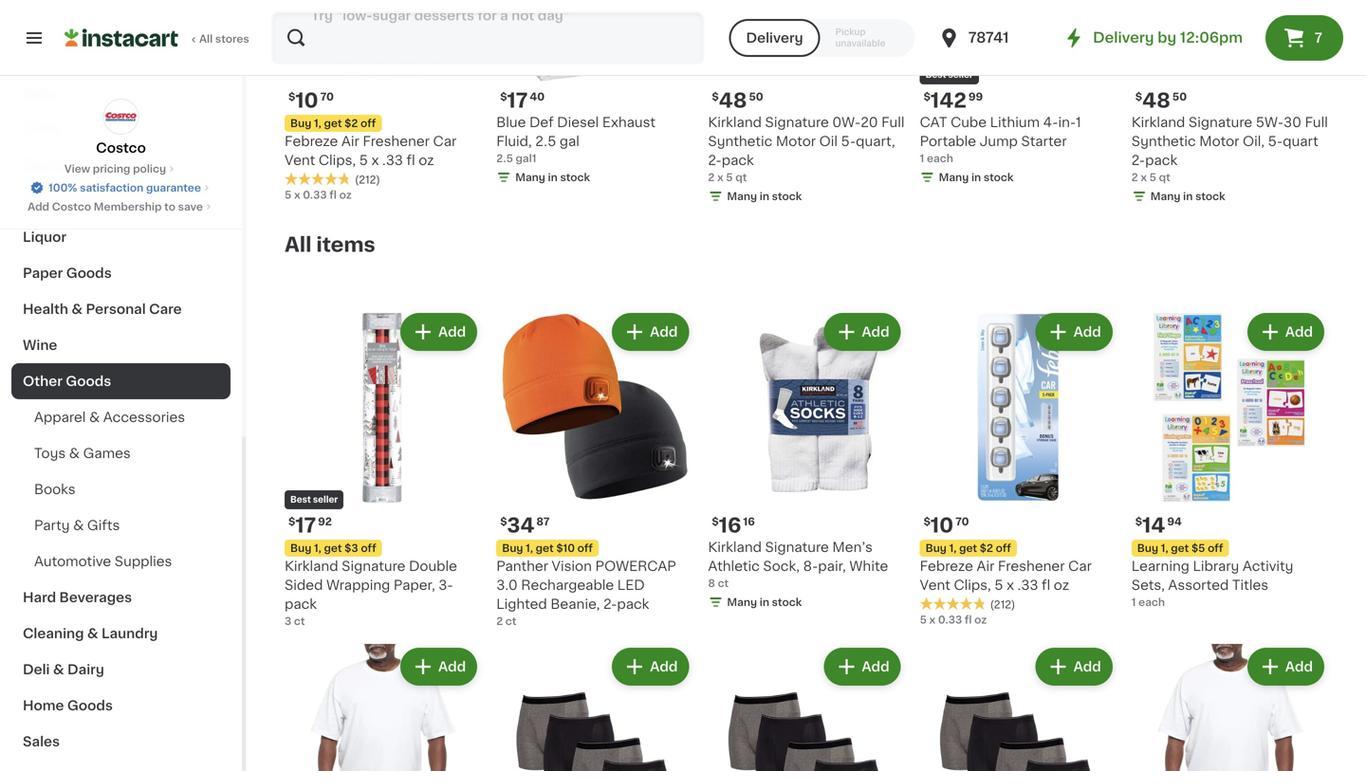 Task type: vqa. For each thing, say whether or not it's contained in the screenshot.


Task type: locate. For each thing, give the bounding box(es) containing it.
white
[[850, 560, 889, 573]]

10 inside item carousel region
[[295, 91, 319, 111]]

kirkland up "athletic"
[[708, 541, 762, 554]]

0 horizontal spatial buy 1, get $2 off
[[290, 118, 376, 129]]

signature for men's
[[765, 541, 829, 554]]

clips,
[[319, 154, 356, 167], [954, 579, 992, 592]]

1 horizontal spatial 0.33
[[939, 615, 963, 626]]

qt inside kirkland signature 5w-30 full synthetic motor oil, 5-quart 2-pack 2 x 5 qt
[[1159, 172, 1171, 183]]

many for kirkland signature 5w-30 full synthetic motor oil, 5-quart 2-pack
[[1151, 191, 1181, 202]]

5- for quart
[[1269, 135, 1283, 148]]

0 vertical spatial clips,
[[319, 154, 356, 167]]

in for kirkland signature men's athletic sock, 8-pair, white
[[760, 598, 770, 608]]

17 left 40
[[507, 91, 528, 111]]

$ 48 50 for kirkland signature 0w-20 full synthetic motor oil 5-quart, 2-pack
[[712, 91, 764, 111]]

get for learning
[[1171, 544, 1190, 554]]

0 vertical spatial 17
[[507, 91, 528, 111]]

5- for quart,
[[841, 135, 856, 148]]

in down kirkland signature 5w-30 full synthetic motor oil, 5-quart 2-pack 2 x 5 qt
[[1184, 191, 1193, 202]]

stock for white
[[772, 598, 802, 608]]

2 inside kirkland signature 5w-30 full synthetic motor oil, 5-quart 2-pack 2 x 5 qt
[[1132, 172, 1139, 183]]

liquor
[[23, 231, 66, 244]]

hard beverages
[[23, 591, 132, 605]]

ct right the 3
[[294, 617, 305, 627]]

get
[[324, 118, 342, 129], [324, 544, 342, 554], [536, 544, 554, 554], [960, 544, 978, 554], [1171, 544, 1190, 554]]

0 vertical spatial buy 1, get $2 off
[[290, 118, 376, 129]]

clips, inside item carousel region
[[319, 154, 356, 167]]

1 vertical spatial all
[[285, 235, 312, 255]]

goods for paper goods
[[66, 267, 112, 280]]

1 horizontal spatial full
[[1306, 116, 1329, 129]]

& for beer
[[58, 195, 69, 208]]

seller up 92
[[313, 496, 338, 505]]

94
[[1168, 517, 1182, 527]]

1 synthetic from the left
[[708, 135, 773, 148]]

2 48 from the left
[[1143, 91, 1171, 111]]

142
[[931, 91, 967, 111]]

1 horizontal spatial all
[[285, 235, 312, 255]]

2 horizontal spatial ct
[[718, 579, 729, 589]]

0 horizontal spatial 1
[[920, 153, 925, 164]]

off for learning
[[1208, 544, 1224, 554]]

best inside item carousel region
[[926, 71, 947, 79]]

stock down kirkland signature 0w-20 full synthetic motor oil 5-quart, 2-pack 2 x 5 qt
[[772, 191, 802, 202]]

each down sets,
[[1139, 598, 1166, 608]]

seller inside item carousel region
[[949, 71, 974, 79]]

1 vertical spatial $ 10 70
[[924, 516, 970, 536]]

48 down delivery button
[[719, 91, 747, 111]]

0 horizontal spatial costco
[[52, 202, 91, 212]]

1 horizontal spatial buy 1, get $2 off
[[926, 544, 1012, 554]]

party & gifts link
[[11, 508, 231, 544]]

best seller inside item carousel region
[[926, 71, 974, 79]]

party & gifts
[[34, 519, 120, 532]]

jump
[[980, 135, 1018, 148]]

1 vertical spatial febreze air freshener car vent clips, 5 x .33 fl oz
[[920, 560, 1092, 592]]

kirkland inside kirkland signature 5w-30 full synthetic motor oil, 5-quart 2-pack 2 x 5 qt
[[1132, 116, 1186, 129]]

0 horizontal spatial ct
[[294, 617, 305, 627]]

signature up oil,
[[1189, 116, 1253, 129]]

2 inside panther vision powercap 3.0 rechargeable led lighted beanie, 2-pack 2 ct
[[497, 617, 503, 627]]

8-
[[804, 560, 818, 573]]

motor left oil
[[776, 135, 816, 148]]

signature for 0w-
[[765, 116, 829, 129]]

books link
[[11, 472, 231, 508]]

costco
[[96, 141, 146, 155], [52, 202, 91, 212]]

fluid,
[[497, 135, 532, 148]]

0 horizontal spatial .33
[[382, 154, 403, 167]]

buy inside item carousel region
[[290, 118, 312, 129]]

product group
[[285, 309, 481, 629], [497, 309, 693, 629], [708, 309, 905, 614], [920, 309, 1117, 628], [1132, 309, 1329, 610], [285, 645, 481, 772], [497, 645, 693, 772], [708, 645, 905, 772], [920, 645, 1117, 772], [1132, 645, 1329, 772]]

0 horizontal spatial air
[[342, 135, 359, 148]]

1 5- from the left
[[841, 135, 856, 148]]

0 horizontal spatial motor
[[776, 135, 816, 148]]

car left learning
[[1069, 560, 1092, 573]]

stock for oil
[[772, 191, 802, 202]]

signature
[[765, 116, 829, 129], [1189, 116, 1253, 129], [765, 541, 829, 554], [342, 560, 406, 573]]

cat cube lithium 4-in-1 portable jump starter 1 each
[[920, 116, 1082, 164]]

best
[[926, 71, 947, 79], [290, 496, 311, 505]]

0 horizontal spatial $ 10 70
[[289, 91, 334, 111]]

goods down the dairy in the bottom of the page
[[67, 700, 113, 713]]

1 horizontal spatial 50
[[1173, 92, 1187, 102]]

0 horizontal spatial $2
[[345, 118, 358, 129]]

0 vertical spatial 5 x 0.33 fl oz
[[285, 190, 352, 200]]

1 down portable on the right of page
[[920, 153, 925, 164]]

off
[[361, 118, 376, 129], [361, 544, 376, 554], [578, 544, 593, 554], [996, 544, 1012, 554], [1208, 544, 1224, 554]]

78741
[[969, 31, 1009, 45]]

1 horizontal spatial 10
[[931, 516, 954, 536]]

stock for jump
[[984, 172, 1014, 183]]

qt for kirkland signature 0w-20 full synthetic motor oil 5-quart, 2-pack
[[736, 172, 747, 183]]

0 horizontal spatial 0.33
[[303, 190, 327, 200]]

pack inside panther vision powercap 3.0 rechargeable led lighted beanie, 2-pack 2 ct
[[617, 598, 650, 611]]

other goods
[[23, 375, 111, 388]]

1 48 from the left
[[719, 91, 747, 111]]

1 horizontal spatial seller
[[949, 71, 974, 79]]

signature up 8-
[[765, 541, 829, 554]]

0 vertical spatial air
[[342, 135, 359, 148]]

oz
[[419, 154, 434, 167], [339, 190, 352, 200], [1054, 579, 1070, 592], [975, 615, 987, 626]]

$ inside '$ 14 94'
[[1136, 517, 1143, 527]]

kirkland inside kirkland signature men's athletic sock, 8-pair, white 8 ct
[[708, 541, 762, 554]]

0 vertical spatial 1
[[1076, 116, 1082, 129]]

many down kirkland signature 0w-20 full synthetic motor oil 5-quart, 2-pack 2 x 5 qt
[[727, 191, 757, 202]]

paper goods
[[23, 267, 112, 280]]

all inside all stores link
[[199, 34, 213, 44]]

hard beverages link
[[11, 580, 231, 616]]

1 $ 48 50 from the left
[[712, 91, 764, 111]]

$ 48 50 down delivery button
[[712, 91, 764, 111]]

buy 1, get $2 off inside item carousel region
[[290, 118, 376, 129]]

.33 inside product group
[[1018, 579, 1039, 592]]

1 vertical spatial $2
[[980, 544, 994, 554]]

2 5- from the left
[[1269, 135, 1283, 148]]

febreze inside item carousel region
[[285, 135, 338, 148]]

0 vertical spatial best
[[926, 71, 947, 79]]

& for apparel
[[89, 411, 100, 424]]

panther vision powercap 3.0 rechargeable led lighted beanie, 2-pack 2 ct
[[497, 560, 677, 627]]

in for kirkland signature 0w-20 full synthetic motor oil 5-quart, 2-pack
[[760, 191, 770, 202]]

best seller up 92
[[290, 496, 338, 505]]

each inside learning library activity sets, assorted titles 1 each
[[1139, 598, 1166, 608]]

floral link
[[11, 111, 231, 147]]

1 50 from the left
[[749, 92, 764, 102]]

1 horizontal spatial .33
[[1018, 579, 1039, 592]]

qt
[[736, 172, 747, 183], [1159, 172, 1171, 183]]

1 horizontal spatial $ 48 50
[[1136, 91, 1187, 111]]

2 qt from the left
[[1159, 172, 1171, 183]]

febreze inside product group
[[920, 560, 974, 573]]

policy
[[133, 164, 166, 174]]

87
[[537, 517, 550, 527]]

17 inside product group
[[295, 516, 316, 536]]

item carousel region
[[285, 0, 1355, 218]]

2.5 down def at left top
[[536, 135, 556, 148]]

0 vertical spatial 70
[[320, 92, 334, 102]]

$ 17 40
[[500, 91, 545, 111]]

automotive supplies link
[[11, 544, 231, 580]]

qt inside kirkland signature 0w-20 full synthetic motor oil 5-quart, 2-pack 2 x 5 qt
[[736, 172, 747, 183]]

17 left 92
[[295, 516, 316, 536]]

synthetic left oil
[[708, 135, 773, 148]]

freshener
[[363, 135, 430, 148], [998, 560, 1065, 573]]

paper
[[23, 267, 63, 280]]

& for cleaning
[[87, 627, 98, 641]]

2 motor from the left
[[1200, 135, 1240, 148]]

4-
[[1044, 116, 1059, 129]]

3
[[285, 617, 292, 627]]

kirkland
[[708, 116, 762, 129], [1132, 116, 1186, 129], [708, 541, 762, 554], [285, 560, 338, 573]]

0 horizontal spatial best
[[290, 496, 311, 505]]

kirkland for kirkland signature 5w-30 full synthetic motor oil, 5-quart 2-pack
[[1132, 116, 1186, 129]]

& down 100%
[[58, 195, 69, 208]]

2- for kirkland signature 0w-20 full synthetic motor oil 5-quart, 2-pack
[[708, 154, 722, 167]]

oil
[[820, 135, 838, 148]]

1 horizontal spatial febreze
[[920, 560, 974, 573]]

motor inside kirkland signature 5w-30 full synthetic motor oil, 5-quart 2-pack 2 x 5 qt
[[1200, 135, 1240, 148]]

in down sock,
[[760, 598, 770, 608]]

signature up oil
[[765, 116, 829, 129]]

many inside product group
[[727, 598, 757, 608]]

0 vertical spatial .33
[[382, 154, 403, 167]]

5 x 0.33 fl oz inside item carousel region
[[285, 190, 352, 200]]

many in stock
[[516, 172, 590, 183], [939, 172, 1014, 183], [727, 191, 802, 202], [1151, 191, 1226, 202], [727, 598, 802, 608]]

full
[[882, 116, 905, 129], [1306, 116, 1329, 129]]

1 horizontal spatial $ 10 70
[[924, 516, 970, 536]]

0 horizontal spatial each
[[927, 153, 954, 164]]

delivery by 12:06pm
[[1094, 31, 1243, 45]]

2- inside kirkland signature 0w-20 full synthetic motor oil 5-quart, 2-pack 2 x 5 qt
[[708, 154, 722, 167]]

5- down '0w-'
[[841, 135, 856, 148]]

5
[[359, 154, 368, 167], [726, 172, 733, 183], [1150, 172, 1157, 183], [285, 190, 292, 200], [995, 579, 1004, 592], [920, 615, 927, 626]]

starter
[[1022, 135, 1067, 148]]

stock down sock,
[[772, 598, 802, 608]]

beanie,
[[551, 598, 600, 611]]

seller up 99
[[949, 71, 974, 79]]

0 horizontal spatial 10
[[295, 91, 319, 111]]

20
[[861, 116, 878, 129]]

many in stock down jump
[[939, 172, 1014, 183]]

1 right 4-
[[1076, 116, 1082, 129]]

each down portable on the right of page
[[927, 153, 954, 164]]

automotive
[[34, 555, 111, 569]]

& down beverages
[[87, 627, 98, 641]]

0 horizontal spatial delivery
[[746, 31, 804, 45]]

goods
[[66, 267, 112, 280], [66, 375, 111, 388], [67, 700, 113, 713]]

10
[[295, 91, 319, 111], [931, 516, 954, 536]]

1 down sets,
[[1132, 598, 1137, 608]]

0 horizontal spatial seller
[[313, 496, 338, 505]]

signature inside kirkland signature men's athletic sock, 8-pair, white 8 ct
[[765, 541, 829, 554]]

2 inside kirkland signature 0w-20 full synthetic motor oil 5-quart, 2-pack 2 x 5 qt
[[708, 172, 715, 183]]

1 qt from the left
[[736, 172, 747, 183]]

0 vertical spatial car
[[433, 135, 457, 148]]

1 vertical spatial buy 1, get $2 off
[[926, 544, 1012, 554]]

2.5 down fluid,
[[497, 153, 513, 164]]

0 horizontal spatial qt
[[736, 172, 747, 183]]

freshener inside product group
[[998, 560, 1065, 573]]

0 vertical spatial $ 10 70
[[289, 91, 334, 111]]

0w-
[[833, 116, 861, 129]]

full inside kirkland signature 5w-30 full synthetic motor oil, 5-quart 2-pack 2 x 5 qt
[[1306, 116, 1329, 129]]

5- inside kirkland signature 0w-20 full synthetic motor oil 5-quart, 2-pack 2 x 5 qt
[[841, 135, 856, 148]]

all for all items
[[285, 235, 312, 255]]

1 horizontal spatial 16
[[744, 517, 755, 527]]

1 horizontal spatial 2.5
[[536, 135, 556, 148]]

delivery for delivery by 12:06pm
[[1094, 31, 1155, 45]]

beer & cider link
[[11, 183, 231, 219]]

2- inside kirkland signature 5w-30 full synthetic motor oil, 5-quart 2-pack 2 x 5 qt
[[1132, 154, 1146, 167]]

all left items
[[285, 235, 312, 255]]

0 vertical spatial seller
[[949, 71, 974, 79]]

service type group
[[729, 19, 916, 57]]

1 vertical spatial (212)
[[991, 600, 1016, 610]]

deli
[[23, 663, 50, 677]]

signature inside kirkland signature 5w-30 full synthetic motor oil, 5-quart 2-pack 2 x 5 qt
[[1189, 116, 1253, 129]]

costco up view pricing policy link
[[96, 141, 146, 155]]

all items
[[285, 235, 376, 255]]

70 inside item carousel region
[[320, 92, 334, 102]]

1, inside item carousel region
[[314, 118, 322, 129]]

0 vertical spatial goods
[[66, 267, 112, 280]]

product group containing 14
[[1132, 309, 1329, 610]]

1 motor from the left
[[776, 135, 816, 148]]

ct down lighted
[[506, 617, 517, 627]]

& left gifts
[[73, 519, 84, 532]]

all stores
[[199, 34, 249, 44]]

1 vertical spatial seller
[[313, 496, 338, 505]]

cleaning & laundry link
[[11, 616, 231, 652]]

x inside kirkland signature 5w-30 full synthetic motor oil, 5-quart 2-pack 2 x 5 qt
[[1141, 172, 1148, 183]]

& right health
[[72, 303, 83, 316]]

signature inside "kirkland signature double sided wrapping paper, 3- pack 3 ct"
[[342, 560, 406, 573]]

1 horizontal spatial best
[[926, 71, 947, 79]]

pack inside kirkland signature 5w-30 full synthetic motor oil, 5-quart 2-pack 2 x 5 qt
[[1146, 154, 1178, 167]]

1 vertical spatial 10
[[931, 516, 954, 536]]

Search field
[[273, 13, 703, 63]]

1 horizontal spatial best seller
[[926, 71, 974, 79]]

goods for other goods
[[66, 375, 111, 388]]

off for kirkland
[[361, 544, 376, 554]]

ct inside "kirkland signature double sided wrapping paper, 3- pack 3 ct"
[[294, 617, 305, 627]]

kirkland signature 5w-30 full synthetic motor oil, 5-quart 2-pack 2 x 5 qt
[[1132, 116, 1329, 183]]

off for panther
[[578, 544, 593, 554]]

many down portable on the right of page
[[939, 172, 969, 183]]

toys & games
[[34, 447, 131, 460]]

all for all stores
[[199, 34, 213, 44]]

febreze air freshener car vent clips, 5 x .33 fl oz inside product group
[[920, 560, 1092, 592]]

synthetic left oil,
[[1132, 135, 1197, 148]]

& right apparel in the left of the page
[[89, 411, 100, 424]]

stock for oil,
[[1196, 191, 1226, 202]]

car left fluid,
[[433, 135, 457, 148]]

many in stock down kirkland signature 5w-30 full synthetic motor oil, 5-quart 2-pack 2 x 5 qt
[[1151, 191, 1226, 202]]

full right the 30
[[1306, 116, 1329, 129]]

synthetic inside kirkland signature 0w-20 full synthetic motor oil 5-quart, 2-pack 2 x 5 qt
[[708, 135, 773, 148]]

2 horizontal spatial 1
[[1132, 598, 1137, 608]]

delivery inside button
[[746, 31, 804, 45]]

signature up wrapping
[[342, 560, 406, 573]]

0 horizontal spatial clips,
[[319, 154, 356, 167]]

synthetic inside kirkland signature 5w-30 full synthetic motor oil, 5-quart 2-pack 2 x 5 qt
[[1132, 135, 1197, 148]]

0 horizontal spatial 2.5
[[497, 153, 513, 164]]

product group containing 16
[[708, 309, 905, 614]]

1 vertical spatial each
[[1139, 598, 1166, 608]]

gal
[[560, 135, 580, 148]]

goods up health & personal care
[[66, 267, 112, 280]]

$ 10 70 inside item carousel region
[[289, 91, 334, 111]]

all left the stores
[[199, 34, 213, 44]]

1 horizontal spatial qt
[[1159, 172, 1171, 183]]

50 down delivery button
[[749, 92, 764, 102]]

exhaust
[[603, 116, 656, 129]]

paper,
[[394, 579, 435, 592]]

0 horizontal spatial 2-
[[604, 598, 617, 611]]

0 horizontal spatial all
[[199, 34, 213, 44]]

best up 142
[[926, 71, 947, 79]]

kirkland inside kirkland signature 0w-20 full synthetic motor oil 5-quart, 2-pack 2 x 5 qt
[[708, 116, 762, 129]]

many for cat cube lithium 4-in-1 portable jump starter
[[939, 172, 969, 183]]

0 vertical spatial $2
[[345, 118, 358, 129]]

1 vertical spatial 0.33
[[939, 615, 963, 626]]

best inside product group
[[290, 496, 311, 505]]

17 for $ 17 40
[[507, 91, 528, 111]]

1 horizontal spatial air
[[977, 560, 995, 573]]

many in stock down kirkland signature 0w-20 full synthetic motor oil 5-quart, 2-pack 2 x 5 qt
[[727, 191, 802, 202]]

stock down jump
[[984, 172, 1014, 183]]

many down 'gal1'
[[516, 172, 546, 183]]

0 horizontal spatial best seller
[[290, 496, 338, 505]]

party
[[34, 519, 70, 532]]

blue def diesel exhaust fluid, 2.5 gal 2.5 gal1
[[497, 116, 656, 164]]

&
[[58, 195, 69, 208], [72, 303, 83, 316], [89, 411, 100, 424], [69, 447, 80, 460], [73, 519, 84, 532], [87, 627, 98, 641], [53, 663, 64, 677]]

0 vertical spatial vent
[[285, 154, 315, 167]]

get for kirkland
[[324, 544, 342, 554]]

0 vertical spatial all
[[199, 34, 213, 44]]

costco logo image
[[103, 99, 139, 135]]

full for quart
[[1306, 116, 1329, 129]]

pack inside "kirkland signature double sided wrapping paper, 3- pack 3 ct"
[[285, 598, 317, 611]]

ct inside kirkland signature men's athletic sock, 8-pair, white 8 ct
[[718, 579, 729, 589]]

2- inside panther vision powercap 3.0 rechargeable led lighted beanie, 2-pack 2 ct
[[604, 598, 617, 611]]

50 down delivery by 12:06pm
[[1173, 92, 1187, 102]]

1 vertical spatial 2.5
[[497, 153, 513, 164]]

1 horizontal spatial synthetic
[[1132, 135, 1197, 148]]

toys
[[34, 447, 66, 460]]

5- down 5w-
[[1269, 135, 1283, 148]]

costco down 100%
[[52, 202, 91, 212]]

1 horizontal spatial (212)
[[991, 600, 1016, 610]]

5- inside kirkland signature 5w-30 full synthetic motor oil, 5-quart 2-pack 2 x 5 qt
[[1269, 135, 1283, 148]]

floral
[[23, 122, 61, 136]]

all
[[199, 34, 213, 44], [285, 235, 312, 255]]

in down blue def diesel exhaust fluid, 2.5 gal 2.5 gal1
[[548, 172, 558, 183]]

& right toys
[[69, 447, 80, 460]]

synthetic for kirkland signature 0w-20 full synthetic motor oil 5-quart, 2-pack
[[708, 135, 773, 148]]

kirkland down 'delivery by 12:06pm' link at the top
[[1132, 116, 1186, 129]]

1 horizontal spatial 5-
[[1269, 135, 1283, 148]]

1 horizontal spatial febreze air freshener car vent clips, 5 x .33 fl oz
[[920, 560, 1092, 592]]

& inside 'link'
[[72, 303, 83, 316]]

0 horizontal spatial $ 48 50
[[712, 91, 764, 111]]

many in stock down 'gal1'
[[516, 172, 590, 183]]

0.33 inside product group
[[939, 615, 963, 626]]

many in stock down sock,
[[727, 598, 802, 608]]

0 horizontal spatial 48
[[719, 91, 747, 111]]

1 vertical spatial air
[[977, 560, 995, 573]]

each inside cat cube lithium 4-in-1 portable jump starter 1 each
[[927, 153, 954, 164]]

$ inside $ 16 16
[[712, 517, 719, 527]]

1 horizontal spatial costco
[[96, 141, 146, 155]]

0 vertical spatial each
[[927, 153, 954, 164]]

0 horizontal spatial (212)
[[355, 175, 380, 185]]

full inside kirkland signature 0w-20 full synthetic motor oil 5-quart, 2-pack 2 x 5 qt
[[882, 116, 905, 129]]

2
[[708, 172, 715, 183], [1132, 172, 1139, 183], [497, 617, 503, 627]]

92
[[318, 517, 332, 527]]

1 horizontal spatial car
[[1069, 560, 1092, 573]]

ct right 8
[[718, 579, 729, 589]]

0 horizontal spatial car
[[433, 135, 457, 148]]

0 horizontal spatial febreze air freshener car vent clips, 5 x .33 fl oz
[[285, 135, 457, 167]]

1 horizontal spatial ct
[[506, 617, 517, 627]]

titles
[[1233, 579, 1269, 592]]

$ 10 70 inside product group
[[924, 516, 970, 536]]

cleaning & laundry
[[23, 627, 158, 641]]

1 horizontal spatial freshener
[[998, 560, 1065, 573]]

signature inside kirkland signature 0w-20 full synthetic motor oil 5-quart, 2-pack 2 x 5 qt
[[765, 116, 829, 129]]

2 50 from the left
[[1173, 92, 1187, 102]]

& right deli
[[53, 663, 64, 677]]

many in stock for blue def diesel exhaust fluid, 2.5 gal
[[516, 172, 590, 183]]

17 inside item carousel region
[[507, 91, 528, 111]]

stock down kirkland signature 5w-30 full synthetic motor oil, 5-quart 2-pack 2 x 5 qt
[[1196, 191, 1226, 202]]

buy
[[290, 118, 312, 129], [290, 544, 312, 554], [502, 544, 523, 554], [926, 544, 947, 554], [1138, 544, 1159, 554]]

0 horizontal spatial freshener
[[363, 135, 430, 148]]

5 x 0.33 fl oz inside product group
[[920, 615, 987, 626]]

kirkland down delivery button
[[708, 116, 762, 129]]

best up $ 17 92 in the bottom of the page
[[290, 496, 311, 505]]

1 horizontal spatial 5 x 0.33 fl oz
[[920, 615, 987, 626]]

goods for home goods
[[67, 700, 113, 713]]

2 full from the left
[[1306, 116, 1329, 129]]

kirkland up sided
[[285, 560, 338, 573]]

kirkland for kirkland signature men's athletic sock, 8-pair, white
[[708, 541, 762, 554]]

many down "athletic"
[[727, 598, 757, 608]]

5 inside kirkland signature 5w-30 full synthetic motor oil, 5-quart 2-pack 2 x 5 qt
[[1150, 172, 1157, 183]]

cat
[[920, 116, 948, 129]]

0 vertical spatial (212)
[[355, 175, 380, 185]]

many
[[516, 172, 546, 183], [939, 172, 969, 183], [727, 191, 757, 202], [1151, 191, 1181, 202], [727, 598, 757, 608]]

0 vertical spatial febreze air freshener car vent clips, 5 x .33 fl oz
[[285, 135, 457, 167]]

delivery
[[1094, 31, 1155, 45], [746, 31, 804, 45]]

best for kirkland signature double sided wrapping paper, 3- pack
[[290, 496, 311, 505]]

$ 14 94
[[1136, 516, 1182, 536]]

48 down 'delivery by 12:06pm' link at the top
[[1143, 91, 1171, 111]]

off inside item carousel region
[[361, 118, 376, 129]]

1 horizontal spatial 2-
[[708, 154, 722, 167]]

ct for athletic
[[718, 579, 729, 589]]

best seller up 142
[[926, 71, 974, 79]]

None search field
[[271, 11, 705, 65]]

goods up apparel & accessories
[[66, 375, 111, 388]]

in down kirkland signature 0w-20 full synthetic motor oil 5-quart, 2-pack 2 x 5 qt
[[760, 191, 770, 202]]

stock down gal
[[560, 172, 590, 183]]

stock inside product group
[[772, 598, 802, 608]]

(212)
[[355, 175, 380, 185], [991, 600, 1016, 610]]

motor for oil
[[776, 135, 816, 148]]

motor inside kirkland signature 0w-20 full synthetic motor oil 5-quart, 2-pack 2 x 5 qt
[[776, 135, 816, 148]]

1 full from the left
[[882, 116, 905, 129]]

0 horizontal spatial 70
[[320, 92, 334, 102]]

motor left oil,
[[1200, 135, 1240, 148]]

seller for kirkland signature double sided wrapping paper, 3- pack
[[313, 496, 338, 505]]

home goods link
[[11, 688, 231, 724]]

2 $ 48 50 from the left
[[1136, 91, 1187, 111]]

many down kirkland signature 5w-30 full synthetic motor oil, 5-quart 2-pack 2 x 5 qt
[[1151, 191, 1181, 202]]

in down jump
[[972, 172, 982, 183]]

1 horizontal spatial each
[[1139, 598, 1166, 608]]

5-
[[841, 135, 856, 148], [1269, 135, 1283, 148]]

0 vertical spatial 0.33
[[303, 190, 327, 200]]

to
[[164, 202, 176, 212]]

full right the 20
[[882, 116, 905, 129]]

beer & cider
[[23, 195, 110, 208]]

2 synthetic from the left
[[1132, 135, 1197, 148]]

best seller for kirkland signature double sided wrapping paper, 3- pack
[[290, 496, 338, 505]]

1 horizontal spatial 70
[[956, 517, 970, 527]]

1 horizontal spatial delivery
[[1094, 31, 1155, 45]]

1 vertical spatial vent
[[920, 579, 951, 592]]

0.33
[[303, 190, 327, 200], [939, 615, 963, 626]]

$ 48 50 down the by
[[1136, 91, 1187, 111]]

sock,
[[763, 560, 800, 573]]

many in stock for kirkland signature 5w-30 full synthetic motor oil, 5-quart 2-pack
[[1151, 191, 1226, 202]]

1 horizontal spatial 2
[[708, 172, 715, 183]]



Task type: describe. For each thing, give the bounding box(es) containing it.
panther
[[497, 560, 549, 573]]

all stores link
[[65, 11, 251, 65]]

add costco membership to save
[[28, 202, 203, 212]]

pricing
[[93, 164, 130, 174]]

save
[[178, 202, 203, 212]]

kirkland inside "kirkland signature double sided wrapping paper, 3- pack 3 ct"
[[285, 560, 338, 573]]

synthetic for kirkland signature 5w-30 full synthetic motor oil, 5-quart 2-pack
[[1132, 135, 1197, 148]]

gal1
[[516, 153, 537, 164]]

view
[[64, 164, 90, 174]]

x inside kirkland signature 0w-20 full synthetic motor oil 5-quart, 2-pack 2 x 5 qt
[[718, 172, 724, 183]]

supplies
[[115, 555, 172, 569]]

buy 1, get $10 off
[[502, 544, 593, 554]]

portable
[[920, 135, 977, 148]]

5w-
[[1256, 116, 1284, 129]]

seller for cat cube lithium 4-in-1 portable jump starter
[[949, 71, 974, 79]]

delivery button
[[729, 19, 821, 57]]

8
[[708, 579, 716, 589]]

kirkland for kirkland signature 0w-20 full synthetic motor oil 5-quart, 2-pack
[[708, 116, 762, 129]]

apparel & accessories link
[[11, 400, 231, 436]]

signature for double
[[342, 560, 406, 573]]

blue
[[497, 116, 526, 129]]

product group containing 10
[[920, 309, 1117, 628]]

apparel
[[34, 411, 86, 424]]

many in stock for kirkland signature 0w-20 full synthetic motor oil 5-quart, 2-pack
[[727, 191, 802, 202]]

$ 48 50 for kirkland signature 5w-30 full synthetic motor oil, 5-quart 2-pack
[[1136, 91, 1187, 111]]

in for kirkland signature 5w-30 full synthetic motor oil, 5-quart 2-pack
[[1184, 191, 1193, 202]]

signature for 5w-
[[1189, 116, 1253, 129]]

5 inside kirkland signature 0w-20 full synthetic motor oil 5-quart, 2-pack 2 x 5 qt
[[726, 172, 733, 183]]

qt for kirkland signature 5w-30 full synthetic motor oil, 5-quart 2-pack
[[1159, 172, 1171, 183]]

$ inside $ 17 92
[[289, 517, 295, 527]]

kirkland signature 0w-20 full synthetic motor oil 5-quart, 2-pack 2 x 5 qt
[[708, 116, 905, 183]]

cube
[[951, 116, 987, 129]]

30
[[1284, 116, 1302, 129]]

1 vertical spatial car
[[1069, 560, 1092, 573]]

other goods link
[[11, 364, 231, 400]]

(212) inside product group
[[991, 600, 1016, 610]]

sales
[[23, 736, 60, 749]]

double
[[409, 560, 457, 573]]

kirkland signature double sided wrapping paper, 3- pack 3 ct
[[285, 560, 457, 627]]

games
[[83, 447, 131, 460]]

stock for 2.5
[[560, 172, 590, 183]]

best for cat cube lithium 4-in-1 portable jump starter
[[926, 71, 947, 79]]

1, for panther
[[526, 544, 533, 554]]

sided
[[285, 579, 323, 592]]

1 horizontal spatial clips,
[[954, 579, 992, 592]]

laundry
[[102, 627, 158, 641]]

wrapping
[[326, 579, 390, 592]]

accessories
[[103, 411, 185, 424]]

def
[[530, 116, 554, 129]]

many for kirkland signature 0w-20 full synthetic motor oil 5-quart, 2-pack
[[727, 191, 757, 202]]

48 for kirkland signature 5w-30 full synthetic motor oil, 5-quart 2-pack
[[1143, 91, 1171, 111]]

17 for $ 17 92
[[295, 516, 316, 536]]

dairy
[[67, 663, 104, 677]]

baby
[[23, 86, 58, 100]]

16 inside $ 16 16
[[744, 517, 755, 527]]

air inside item carousel region
[[342, 135, 359, 148]]

liquor link
[[11, 219, 231, 255]]

by
[[1158, 31, 1177, 45]]

powercap
[[596, 560, 677, 573]]

0 vertical spatial costco
[[96, 141, 146, 155]]

febreze air freshener car vent clips, 5 x .33 fl oz inside item carousel region
[[285, 135, 457, 167]]

books
[[34, 483, 76, 496]]

$2 inside item carousel region
[[345, 118, 358, 129]]

paper goods link
[[11, 255, 231, 291]]

get for panther
[[536, 544, 554, 554]]

instacart logo image
[[65, 27, 178, 49]]

quart
[[1283, 135, 1319, 148]]

many for kirkland signature men's athletic sock, 8-pair, white
[[727, 598, 757, 608]]

get inside item carousel region
[[324, 118, 342, 129]]

$ 17 92
[[289, 516, 332, 536]]

beer
[[23, 195, 55, 208]]

deli & dairy
[[23, 663, 104, 677]]

rechargeable
[[521, 579, 614, 592]]

product group containing 17
[[285, 309, 481, 629]]

1 inside learning library activity sets, assorted titles 1 each
[[1132, 598, 1137, 608]]

cleaning
[[23, 627, 84, 641]]

buy for kirkland
[[290, 544, 312, 554]]

70 inside product group
[[956, 517, 970, 527]]

$ inside the $ 34 87
[[500, 517, 507, 527]]

2- for kirkland signature 5w-30 full synthetic motor oil, 5-quart 2-pack
[[1132, 154, 1146, 167]]

in-
[[1059, 116, 1076, 129]]

health & personal care
[[23, 303, 182, 316]]

& for deli
[[53, 663, 64, 677]]

activity
[[1243, 560, 1294, 573]]

vision
[[552, 560, 592, 573]]

50 for kirkland signature 5w-30 full synthetic motor oil, 5-quart 2-pack
[[1173, 92, 1187, 102]]

$2 inside product group
[[980, 544, 994, 554]]

0 vertical spatial 2.5
[[536, 135, 556, 148]]

quart,
[[856, 135, 896, 148]]

freshener inside item carousel region
[[363, 135, 430, 148]]

assorted
[[1169, 579, 1229, 592]]

40
[[530, 92, 545, 102]]

& for toys
[[69, 447, 80, 460]]

full for quart,
[[882, 116, 905, 129]]

1 vertical spatial 1
[[920, 153, 925, 164]]

ct inside panther vision powercap 3.0 rechargeable led lighted beanie, 2-pack 2 ct
[[506, 617, 517, 627]]

& for health
[[72, 303, 83, 316]]

many in stock for cat cube lithium 4-in-1 portable jump starter
[[939, 172, 1014, 183]]

in for cat cube lithium 4-in-1 portable jump starter
[[972, 172, 982, 183]]

3.0
[[497, 579, 518, 592]]

48 for kirkland signature 0w-20 full synthetic motor oil 5-quart, 2-pack
[[719, 91, 747, 111]]

14
[[1143, 516, 1166, 536]]

vent inside item carousel region
[[285, 154, 315, 167]]

buy for panther
[[502, 544, 523, 554]]

in for blue def diesel exhaust fluid, 2.5 gal
[[548, 172, 558, 183]]

health
[[23, 303, 68, 316]]

wine link
[[11, 327, 231, 364]]

many in stock for kirkland signature men's athletic sock, 8-pair, white
[[727, 598, 802, 608]]

best seller for cat cube lithium 4-in-1 portable jump starter
[[926, 71, 974, 79]]

product group containing 34
[[497, 309, 693, 629]]

wine
[[23, 339, 57, 352]]

.33 inside item carousel region
[[382, 154, 403, 167]]

satisfaction
[[80, 183, 144, 193]]

health & personal care link
[[11, 291, 231, 327]]

pair,
[[818, 560, 846, 573]]

50 for kirkland signature 0w-20 full synthetic motor oil 5-quart, 2-pack
[[749, 92, 764, 102]]

delivery for delivery
[[746, 31, 804, 45]]

$ inside $ 17 40
[[500, 92, 507, 102]]

2 for kirkland signature 5w-30 full synthetic motor oil, 5-quart 2-pack
[[1132, 172, 1139, 183]]

delivery by 12:06pm link
[[1063, 27, 1243, 49]]

0 horizontal spatial 16
[[719, 516, 742, 536]]

ct for sided
[[294, 617, 305, 627]]

many for blue def diesel exhaust fluid, 2.5 gal
[[516, 172, 546, 183]]

buy for learning
[[1138, 544, 1159, 554]]

items
[[316, 235, 376, 255]]

toys & games link
[[11, 436, 231, 472]]

(212) inside item carousel region
[[355, 175, 380, 185]]

1, for kirkland
[[314, 544, 322, 554]]

& for party
[[73, 519, 84, 532]]

motor for oil,
[[1200, 135, 1240, 148]]

$ 16 16
[[712, 516, 755, 536]]

78741 button
[[938, 11, 1052, 65]]

$ inside $ 142 99
[[924, 92, 931, 102]]

diesel
[[557, 116, 599, 129]]

1 vertical spatial costco
[[52, 202, 91, 212]]

100% satisfaction guarantee
[[49, 183, 201, 193]]

hard
[[23, 591, 56, 605]]

pack inside kirkland signature 0w-20 full synthetic motor oil 5-quart, 2-pack 2 x 5 qt
[[722, 154, 754, 167]]

care
[[149, 303, 182, 316]]

stores
[[215, 34, 249, 44]]

1, for learning
[[1162, 544, 1169, 554]]

0.33 inside item carousel region
[[303, 190, 327, 200]]

2 for kirkland signature 0w-20 full synthetic motor oil 5-quart, 2-pack
[[708, 172, 715, 183]]

buy 1, get $2 off inside product group
[[926, 544, 1012, 554]]

car inside item carousel region
[[433, 135, 457, 148]]

oil,
[[1243, 135, 1265, 148]]

12:06pm
[[1180, 31, 1243, 45]]

home
[[23, 700, 64, 713]]

add costco membership to save link
[[28, 199, 214, 215]]

led
[[618, 579, 645, 592]]



